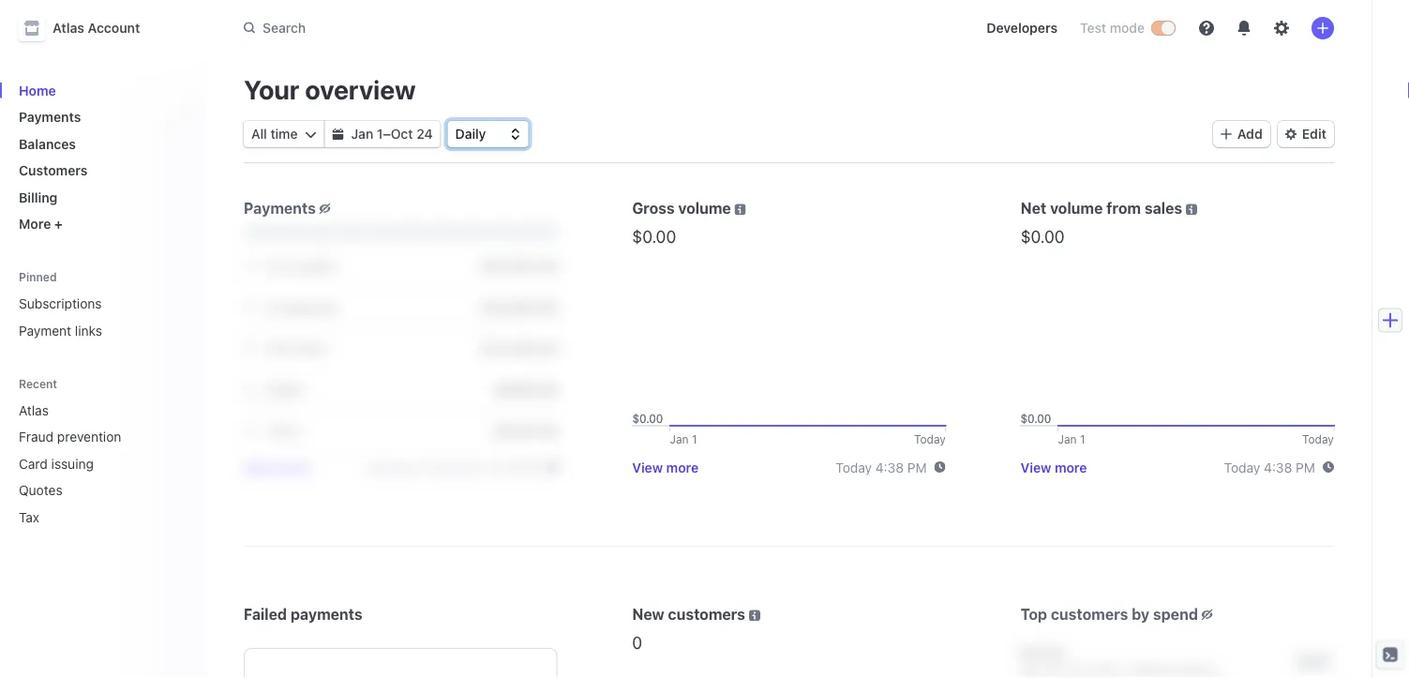 Task type: locate. For each thing, give the bounding box(es) containing it.
view
[[244, 459, 275, 475], [632, 459, 663, 475], [1021, 459, 1052, 475]]

atlas
[[53, 20, 84, 36], [19, 402, 49, 418]]

help image
[[1200, 21, 1215, 36]]

1 horizontal spatial today 4:38 pm
[[1225, 459, 1316, 475]]

0 horizontal spatial today
[[836, 459, 872, 475]]

edit
[[1303, 126, 1327, 142]]

1 horizontal spatial view
[[632, 459, 663, 475]]

$25,000.00
[[481, 258, 557, 273]]

1 horizontal spatial view more
[[632, 459, 699, 475]]

0 vertical spatial hidden image
[[320, 203, 331, 214]]

links
[[75, 323, 102, 338]]

fraud prevention
[[19, 429, 121, 445]]

2 customers from the left
[[1051, 605, 1129, 623]]

atlas for atlas
[[19, 402, 49, 418]]

today 4:38 pm
[[836, 459, 927, 475], [1225, 459, 1316, 475]]

hidden image right spend
[[1202, 609, 1213, 620]]

volume
[[678, 199, 731, 217], [1051, 199, 1103, 217]]

payment links link
[[11, 315, 191, 346]]

customers right new
[[668, 605, 746, 623]]

tax
[[19, 509, 39, 525]]

1 horizontal spatial customers
[[1051, 605, 1129, 623]]

from
[[1107, 199, 1141, 217]]

hidden image down all time popup button
[[320, 203, 331, 214]]

developers
[[987, 20, 1058, 36]]

new
[[632, 605, 665, 623]]

1 horizontal spatial payments
[[244, 199, 316, 217]]

1 horizontal spatial 4:38
[[1264, 459, 1293, 475]]

1 horizontal spatial atlas
[[53, 20, 84, 36]]

atlas up fraud
[[19, 402, 49, 418]]

2 volume from the left
[[1051, 199, 1103, 217]]

0 vertical spatial atlas
[[53, 20, 84, 36]]

failed payments
[[244, 605, 363, 623]]

$0.00 down gross at left
[[632, 226, 677, 246]]

2 view from the left
[[632, 459, 663, 475]]

info image
[[1186, 204, 1198, 215]]

0 horizontal spatial 4:38
[[876, 459, 904, 475]]

volume right gross at left
[[678, 199, 731, 217]]

atlas left account
[[53, 20, 84, 36]]

24
[[417, 126, 433, 142]]

$0.00 for gross
[[632, 226, 677, 246]]

1 horizontal spatial view more link
[[632, 459, 699, 475]]

–
[[383, 126, 391, 142]]

payments
[[19, 109, 81, 125], [244, 199, 316, 217]]

0 horizontal spatial customers
[[668, 605, 746, 623]]

your overview
[[244, 74, 416, 105]]

1 pm from the left
[[908, 459, 927, 475]]

0 horizontal spatial hidden image
[[320, 203, 331, 214]]

pinned element
[[11, 288, 191, 346]]

1 vertical spatial info image
[[749, 610, 760, 621]]

info image
[[735, 204, 746, 215], [749, 610, 760, 621]]

1 horizontal spatial today
[[1225, 459, 1261, 475]]

2 today from the left
[[1225, 459, 1261, 475]]

more for net
[[1055, 459, 1088, 475]]

customers for new
[[668, 605, 746, 623]]

0 horizontal spatial view more
[[244, 459, 310, 475]]

add
[[1238, 126, 1263, 142]]

2 more from the left
[[667, 459, 699, 475]]

$0.00 down net
[[1021, 226, 1065, 246]]

payment
[[19, 323, 71, 338]]

2 pm from the left
[[1296, 459, 1316, 475]]

1 volume from the left
[[678, 199, 731, 217]]

toolbar containing add
[[1213, 121, 1335, 147]]

sales
[[1145, 199, 1183, 217]]

Search search field
[[233, 11, 762, 45]]

1 horizontal spatial svg image
[[333, 129, 344, 140]]

0 horizontal spatial payments
[[19, 109, 81, 125]]

1 today from the left
[[836, 459, 872, 475]]

2 horizontal spatial view more
[[1021, 459, 1088, 475]]

hidden image
[[320, 203, 331, 214], [1202, 609, 1213, 620]]

1 horizontal spatial hidden image
[[1202, 609, 1213, 620]]

info image right gross volume
[[735, 204, 746, 215]]

0 horizontal spatial today 4:38 pm
[[836, 459, 927, 475]]

all time button
[[244, 121, 324, 147]]

2 horizontal spatial more
[[1055, 459, 1088, 475]]

1 vertical spatial $5000.00
[[494, 423, 557, 438]]

atlas account
[[53, 20, 140, 36]]

fraud
[[19, 429, 54, 445]]

$5000.00
[[494, 382, 557, 397], [494, 423, 557, 438]]

toolbar
[[1213, 121, 1335, 147]]

billing link
[[11, 182, 191, 212]]

payments
[[291, 605, 363, 623]]

test mode
[[1081, 20, 1145, 36]]

spend
[[1154, 605, 1199, 623]]

0 horizontal spatial pm
[[908, 459, 927, 475]]

0 horizontal spatial svg image
[[305, 129, 317, 140]]

view for gross volume
[[632, 459, 663, 475]]

3 view more from the left
[[1021, 459, 1088, 475]]

svg image
[[305, 129, 317, 140], [333, 129, 344, 140]]

3 view from the left
[[1021, 459, 1052, 475]]

info image for $0.00
[[735, 204, 746, 215]]

atlas inside recent element
[[19, 402, 49, 418]]

1 view from the left
[[244, 459, 275, 475]]

4:38
[[876, 459, 904, 475], [1264, 459, 1293, 475]]

net volume from sales
[[1021, 199, 1183, 217]]

pm for gross volume
[[908, 459, 927, 475]]

svg image left jan in the top left of the page
[[333, 129, 344, 140]]

1 vertical spatial hidden image
[[1202, 609, 1213, 620]]

0 horizontal spatial view
[[244, 459, 275, 475]]

payments down all time popup button
[[244, 199, 316, 217]]

view more link for gross volume
[[632, 459, 699, 475]]

info image right new customers
[[749, 610, 760, 621]]

customers
[[668, 605, 746, 623], [1051, 605, 1129, 623]]

tax link
[[11, 502, 165, 532]]

2 $5000.00 from the top
[[494, 423, 557, 438]]

test
[[1081, 20, 1107, 36]]

atlas link
[[11, 395, 165, 425]]

settings image
[[1275, 21, 1290, 36]]

volume for net
[[1051, 199, 1103, 217]]

more +
[[19, 216, 63, 232]]

2 svg image from the left
[[333, 129, 344, 140]]

payments inside payments link
[[19, 109, 81, 125]]

billing
[[19, 189, 58, 205]]

0 vertical spatial payments
[[19, 109, 81, 125]]

more
[[278, 459, 310, 475], [667, 459, 699, 475], [1055, 459, 1088, 475]]

notifications image
[[1237, 21, 1252, 36]]

$22,000.00
[[481, 299, 557, 315]]

top customers by spend
[[1021, 605, 1199, 623]]

pm
[[908, 459, 927, 475], [1296, 459, 1316, 475]]

0 horizontal spatial volume
[[678, 199, 731, 217]]

developers link
[[979, 13, 1066, 43]]

0 horizontal spatial info image
[[735, 204, 746, 215]]

customers for top
[[1051, 605, 1129, 623]]

2 4:38 from the left
[[1264, 459, 1293, 475]]

mode
[[1110, 20, 1145, 36]]

0 horizontal spatial view more link
[[244, 459, 310, 475]]

4:38 for net volume from sales
[[1264, 459, 1293, 475]]

1 horizontal spatial more
[[667, 459, 699, 475]]

subscriptions link
[[11, 288, 191, 319]]

1 4:38 from the left
[[876, 459, 904, 475]]

net
[[1021, 199, 1047, 217]]

2 view more from the left
[[632, 459, 699, 475]]

view more
[[244, 459, 310, 475], [632, 459, 699, 475], [1021, 459, 1088, 475]]

1 vertical spatial atlas
[[19, 402, 49, 418]]

volume right net
[[1051, 199, 1103, 217]]

2 $0.00 from the left
[[1021, 226, 1065, 246]]

view more link
[[244, 459, 310, 475], [632, 459, 699, 475], [1021, 459, 1088, 475]]

0 horizontal spatial $0.00
[[632, 226, 677, 246]]

payments up balances
[[19, 109, 81, 125]]

3 more from the left
[[1055, 459, 1088, 475]]

today
[[836, 459, 872, 475], [1225, 459, 1261, 475]]

$0.00
[[632, 226, 677, 246], [1021, 226, 1065, 246]]

1 horizontal spatial pm
[[1296, 459, 1316, 475]]

2 view more link from the left
[[632, 459, 699, 475]]

view for net volume from sales
[[1021, 459, 1052, 475]]

1 svg image from the left
[[305, 129, 317, 140]]

all time
[[251, 126, 298, 142]]

0 horizontal spatial more
[[278, 459, 310, 475]]

fraud prevention link
[[11, 422, 165, 452]]

0 vertical spatial $5000.00
[[494, 382, 557, 397]]

0 vertical spatial info image
[[735, 204, 746, 215]]

atlas inside button
[[53, 20, 84, 36]]

more for gross
[[667, 459, 699, 475]]

2 horizontal spatial view
[[1021, 459, 1052, 475]]

1 $0.00 from the left
[[632, 226, 677, 246]]

customers left by
[[1051, 605, 1129, 623]]

svg image right time
[[305, 129, 317, 140]]

1 horizontal spatial $0.00
[[1021, 226, 1065, 246]]

3 view more link from the left
[[1021, 459, 1088, 475]]

1 horizontal spatial volume
[[1051, 199, 1103, 217]]

failed
[[244, 605, 287, 623]]

1 today 4:38 pm from the left
[[836, 459, 927, 475]]

1 customers from the left
[[668, 605, 746, 623]]

2 horizontal spatial view more link
[[1021, 459, 1088, 475]]

0 horizontal spatial atlas
[[19, 402, 49, 418]]

2 today 4:38 pm from the left
[[1225, 459, 1316, 475]]

1 horizontal spatial info image
[[749, 610, 760, 621]]

0
[[632, 632, 643, 652]]

atlas for atlas account
[[53, 20, 84, 36]]

recent navigation links element
[[0, 376, 206, 532]]



Task type: vqa. For each thing, say whether or not it's contained in the screenshot.
Net more
yes



Task type: describe. For each thing, give the bounding box(es) containing it.
+
[[54, 216, 63, 232]]

today for net volume from sales
[[1225, 459, 1261, 475]]

customers link
[[11, 155, 191, 186]]

add button
[[1213, 121, 1271, 147]]

new customers
[[632, 605, 746, 623]]

volume for gross
[[678, 199, 731, 217]]

payments link
[[11, 102, 191, 132]]

balances link
[[11, 128, 191, 159]]

recent element
[[0, 395, 206, 532]]

by
[[1132, 605, 1150, 623]]

card issuing link
[[11, 448, 165, 479]]

view more for gross volume
[[632, 459, 699, 475]]

1
[[377, 126, 383, 142]]

search
[[263, 20, 306, 35]]

pm for net volume from sales
[[1296, 459, 1316, 475]]

gross volume
[[632, 199, 731, 217]]

issuing
[[51, 456, 94, 471]]

oct
[[391, 126, 413, 142]]

today 4:38 pm for gross volume
[[836, 459, 927, 475]]

1 $5000.00 from the top
[[494, 382, 557, 397]]

gross
[[632, 199, 675, 217]]

home
[[19, 83, 56, 98]]

edit button
[[1278, 121, 1335, 147]]

payments grid
[[244, 246, 557, 452]]

jan 1 – oct 24
[[351, 126, 433, 142]]

overview
[[305, 74, 416, 105]]

all
[[251, 126, 267, 142]]

svg image inside all time popup button
[[305, 129, 317, 140]]

today for gross volume
[[836, 459, 872, 475]]

time
[[271, 126, 298, 142]]

1 view more link from the left
[[244, 459, 310, 475]]

top
[[1021, 605, 1048, 623]]

view more for net volume from sales
[[1021, 459, 1088, 475]]

subscriptions
[[19, 296, 102, 311]]

payment links
[[19, 323, 102, 338]]

account
[[88, 20, 140, 36]]

prevention
[[57, 429, 121, 445]]

jan
[[351, 126, 373, 142]]

atlas account button
[[19, 15, 159, 41]]

home link
[[11, 75, 191, 106]]

recent
[[19, 377, 57, 390]]

card issuing
[[19, 456, 94, 471]]

$15,000.00
[[481, 340, 557, 356]]

hidden image for top customers by spend
[[1202, 609, 1213, 620]]

view more link for net volume from sales
[[1021, 459, 1088, 475]]

card
[[19, 456, 48, 471]]

pinned
[[19, 270, 57, 283]]

hidden image for payments
[[320, 203, 331, 214]]

balances
[[19, 136, 76, 151]]

$0.00 for net
[[1021, 226, 1065, 246]]

your
[[244, 74, 300, 105]]

customers
[[19, 163, 88, 178]]

info image for 0
[[749, 610, 760, 621]]

quotes link
[[11, 475, 165, 506]]

more
[[19, 216, 51, 232]]

today 4:38 pm for net volume from sales
[[1225, 459, 1316, 475]]

4:38 for gross volume
[[876, 459, 904, 475]]

core navigation links element
[[11, 75, 191, 239]]

Search text field
[[233, 11, 762, 45]]

pinned navigation links element
[[11, 269, 191, 346]]

1 more from the left
[[278, 459, 310, 475]]

1 view more from the left
[[244, 459, 310, 475]]

quotes
[[19, 483, 63, 498]]

1 vertical spatial payments
[[244, 199, 316, 217]]



